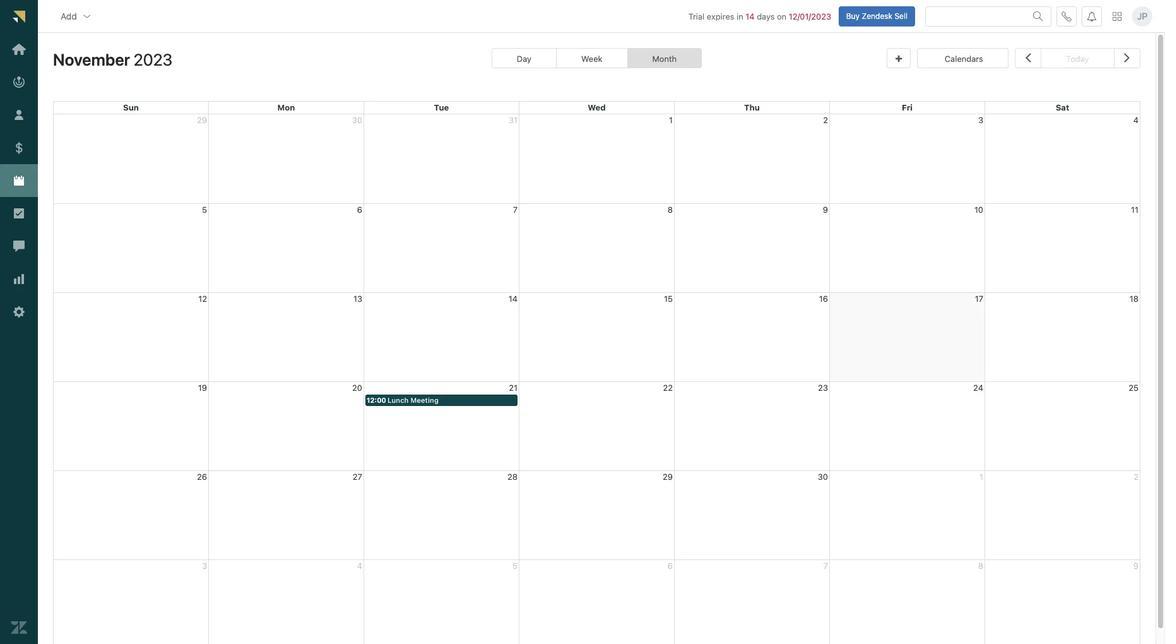 Task type: vqa. For each thing, say whether or not it's contained in the screenshot.


Task type: describe. For each thing, give the bounding box(es) containing it.
12:00
[[367, 396, 386, 404]]

0 vertical spatial 9
[[823, 204, 828, 214]]

today
[[1067, 54, 1089, 64]]

plus image
[[896, 55, 902, 63]]

12/01/2023
[[789, 11, 832, 21]]

month
[[653, 54, 677, 64]]

12:00 lunch meeting
[[367, 396, 439, 404]]

zendesk products image
[[1113, 12, 1122, 21]]

add button
[[51, 4, 102, 29]]

0 vertical spatial 8
[[668, 204, 673, 214]]

zendesk
[[862, 11, 893, 21]]

0 horizontal spatial 7
[[513, 204, 518, 214]]

0 horizontal spatial 5
[[202, 204, 207, 214]]

1 vertical spatial 14
[[509, 293, 518, 303]]

23
[[818, 382, 828, 393]]

expires
[[707, 11, 735, 21]]

1 vertical spatial 1
[[980, 471, 984, 482]]

jp
[[1138, 11, 1148, 21]]

chevron down image
[[82, 11, 92, 21]]

jp button
[[1133, 6, 1153, 26]]

1 horizontal spatial 2
[[1134, 471, 1139, 482]]

0 vertical spatial 3
[[979, 115, 984, 125]]

november 2023
[[53, 50, 173, 69]]

angle left image
[[1026, 49, 1031, 66]]

0 vertical spatial 14
[[746, 11, 755, 21]]

november
[[53, 50, 130, 69]]

17
[[975, 293, 984, 303]]

21
[[509, 382, 518, 393]]

12
[[198, 293, 207, 303]]

on
[[777, 11, 787, 21]]

19
[[198, 382, 207, 393]]

24
[[974, 382, 984, 393]]

sell
[[895, 11, 908, 21]]

days
[[757, 11, 775, 21]]

angle right image
[[1125, 49, 1130, 66]]

add
[[61, 10, 77, 21]]

tue
[[434, 102, 449, 112]]

28
[[508, 471, 518, 482]]

trial
[[689, 11, 705, 21]]

buy
[[846, 11, 860, 21]]



Task type: locate. For each thing, give the bounding box(es) containing it.
1
[[669, 115, 673, 125], [980, 471, 984, 482]]

1 vertical spatial 8
[[978, 560, 984, 571]]

mon
[[278, 102, 295, 112]]

0 vertical spatial 7
[[513, 204, 518, 214]]

0 horizontal spatial 30
[[352, 115, 362, 125]]

1 horizontal spatial 7
[[824, 560, 828, 571]]

6
[[357, 204, 362, 214], [668, 560, 673, 571]]

2023
[[134, 50, 173, 69]]

1 horizontal spatial 29
[[663, 471, 673, 482]]

1 horizontal spatial 5
[[513, 560, 518, 571]]

10
[[975, 204, 984, 214]]

0 horizontal spatial 2
[[823, 115, 828, 125]]

13
[[354, 293, 362, 303]]

0 horizontal spatial 14
[[509, 293, 518, 303]]

8
[[668, 204, 673, 214], [978, 560, 984, 571]]

1 vertical spatial 4
[[357, 560, 362, 571]]

buy zendesk sell
[[846, 11, 908, 21]]

sun
[[123, 102, 139, 112]]

1 horizontal spatial 6
[[668, 560, 673, 571]]

lunch
[[388, 396, 409, 404]]

1 horizontal spatial 8
[[978, 560, 984, 571]]

16
[[819, 293, 828, 303]]

0 vertical spatial 1
[[669, 115, 673, 125]]

trial expires in 14 days on 12/01/2023
[[689, 11, 832, 21]]

0 horizontal spatial 4
[[357, 560, 362, 571]]

0 vertical spatial 6
[[357, 204, 362, 214]]

bell image
[[1087, 11, 1097, 21]]

1 horizontal spatial 14
[[746, 11, 755, 21]]

0 horizontal spatial 1
[[669, 115, 673, 125]]

7
[[513, 204, 518, 214], [824, 560, 828, 571]]

0 vertical spatial 29
[[197, 115, 207, 125]]

3
[[979, 115, 984, 125], [202, 560, 207, 571]]

31
[[509, 115, 518, 125]]

wed
[[588, 102, 606, 112]]

1 horizontal spatial 1
[[980, 471, 984, 482]]

calendars
[[945, 54, 984, 64]]

1 horizontal spatial 30
[[818, 471, 828, 482]]

9
[[823, 204, 828, 214], [1134, 560, 1139, 571]]

27
[[353, 471, 362, 482]]

0 horizontal spatial 8
[[668, 204, 673, 214]]

1 horizontal spatial 3
[[979, 115, 984, 125]]

29
[[197, 115, 207, 125], [663, 471, 673, 482]]

1 vertical spatial 9
[[1134, 560, 1139, 571]]

day
[[517, 54, 532, 64]]

0 horizontal spatial 3
[[202, 560, 207, 571]]

1 vertical spatial 6
[[668, 560, 673, 571]]

1 horizontal spatial 9
[[1134, 560, 1139, 571]]

4
[[1134, 115, 1139, 125], [357, 560, 362, 571]]

20
[[352, 382, 362, 393]]

25
[[1129, 382, 1139, 393]]

26
[[197, 471, 207, 482]]

1 vertical spatial 29
[[663, 471, 673, 482]]

11
[[1131, 204, 1139, 214]]

1 vertical spatial 30
[[818, 471, 828, 482]]

30
[[352, 115, 362, 125], [818, 471, 828, 482]]

2
[[823, 115, 828, 125], [1134, 471, 1139, 482]]

search image
[[1034, 11, 1044, 21]]

1 horizontal spatial 4
[[1134, 115, 1139, 125]]

0 vertical spatial 30
[[352, 115, 362, 125]]

15
[[664, 293, 673, 303]]

0 horizontal spatial 9
[[823, 204, 828, 214]]

1 vertical spatial 3
[[202, 560, 207, 571]]

22
[[663, 382, 673, 393]]

zendesk image
[[11, 619, 27, 636]]

sat
[[1056, 102, 1070, 112]]

calls image
[[1062, 11, 1072, 21]]

buy zendesk sell button
[[839, 6, 916, 26]]

in
[[737, 11, 744, 21]]

week
[[582, 54, 603, 64]]

1 vertical spatial 5
[[513, 560, 518, 571]]

14
[[746, 11, 755, 21], [509, 293, 518, 303]]

meeting
[[411, 396, 439, 404]]

0 horizontal spatial 6
[[357, 204, 362, 214]]

1 vertical spatial 7
[[824, 560, 828, 571]]

5
[[202, 204, 207, 214], [513, 560, 518, 571]]

0 horizontal spatial 29
[[197, 115, 207, 125]]

0 vertical spatial 2
[[823, 115, 828, 125]]

thu
[[744, 102, 760, 112]]

fri
[[902, 102, 913, 112]]

1 vertical spatial 2
[[1134, 471, 1139, 482]]

0 vertical spatial 4
[[1134, 115, 1139, 125]]

18
[[1130, 293, 1139, 303]]

0 vertical spatial 5
[[202, 204, 207, 214]]



